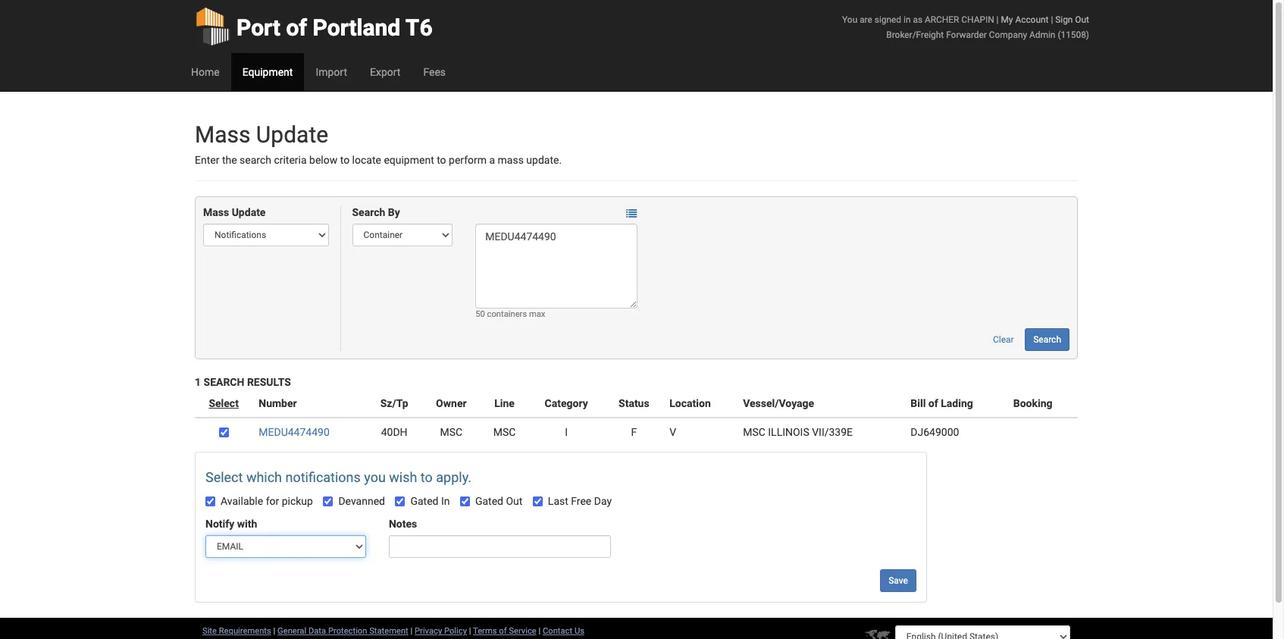 Task type: describe. For each thing, give the bounding box(es) containing it.
1 horizontal spatial of
[[499, 626, 507, 636]]

general data protection statement link
[[278, 626, 408, 636]]

of for bill
[[928, 397, 938, 410]]

privacy
[[415, 626, 442, 636]]

status
[[619, 397, 649, 410]]

dj649000
[[911, 426, 959, 438]]

notes
[[389, 518, 417, 530]]

export
[[370, 66, 401, 78]]

update.
[[526, 154, 562, 166]]

bill of lading
[[911, 397, 973, 410]]

illinois
[[768, 426, 809, 438]]

account
[[1015, 14, 1049, 25]]

out inside the you are signed in as archer chapin | my account | sign out broker/freight forwarder company admin (11508)
[[1075, 14, 1089, 25]]

terms
[[473, 626, 497, 636]]

max
[[529, 310, 545, 319]]

requirements
[[219, 626, 271, 636]]

port of portland t6
[[237, 14, 433, 41]]

criteria
[[274, 154, 307, 166]]

0 horizontal spatial to
[[340, 154, 350, 166]]

select for select which notifications you wish to apply.
[[205, 470, 243, 485]]

enter
[[195, 154, 219, 166]]

import
[[316, 66, 347, 78]]

protection
[[328, 626, 367, 636]]

i
[[565, 426, 568, 438]]

you
[[842, 14, 857, 25]]

f
[[631, 426, 637, 438]]

mass
[[498, 154, 524, 166]]

data
[[308, 626, 326, 636]]

clear button
[[985, 329, 1022, 351]]

last free day
[[548, 495, 612, 507]]

last
[[548, 495, 568, 507]]

1 msc from the left
[[440, 426, 463, 438]]

for
[[266, 495, 279, 507]]

in
[[441, 495, 450, 507]]

locate
[[352, 154, 381, 166]]

2 msc from the left
[[493, 426, 516, 438]]

lading
[[941, 397, 973, 410]]

sign out link
[[1055, 14, 1089, 25]]

40dh
[[381, 426, 408, 438]]

my
[[1001, 14, 1013, 25]]

as
[[913, 14, 923, 25]]

containers
[[487, 310, 527, 319]]

| right service
[[539, 626, 541, 636]]

mass for mass update
[[203, 206, 229, 219]]

2 vertical spatial search
[[204, 376, 244, 388]]

import button
[[304, 53, 359, 91]]

search button
[[1025, 329, 1070, 351]]

contact
[[543, 626, 572, 636]]

perform
[[449, 154, 487, 166]]

apply.
[[436, 470, 471, 485]]

policy
[[444, 626, 467, 636]]

port of portland t6 link
[[195, 0, 433, 53]]

devanned
[[338, 495, 385, 507]]

1 horizontal spatial to
[[421, 470, 433, 485]]

v
[[670, 426, 676, 438]]

category
[[545, 397, 588, 410]]

sign
[[1055, 14, 1073, 25]]

vessel/voyage
[[743, 397, 814, 410]]

owner
[[436, 397, 467, 410]]

gated in
[[410, 495, 450, 507]]

home
[[191, 66, 220, 78]]

you
[[364, 470, 386, 485]]

fees button
[[412, 53, 457, 91]]

are
[[860, 14, 872, 25]]

of for port
[[286, 14, 307, 41]]

update for mass update enter the search criteria below to locate equipment to perform a mass update.
[[256, 121, 328, 148]]

| left sign
[[1051, 14, 1053, 25]]

with
[[237, 518, 257, 530]]

the
[[222, 154, 237, 166]]

site
[[202, 626, 217, 636]]

port
[[237, 14, 280, 41]]

number
[[259, 397, 297, 410]]

available
[[221, 495, 263, 507]]

forwarder
[[946, 30, 987, 40]]

50 containers max
[[475, 310, 545, 319]]

line
[[494, 397, 515, 410]]

equipment button
[[231, 53, 304, 91]]



Task type: vqa. For each thing, say whether or not it's contained in the screenshot.
up
no



Task type: locate. For each thing, give the bounding box(es) containing it.
update down search
[[232, 206, 266, 219]]

| left privacy
[[410, 626, 413, 636]]

gated for gated out
[[475, 495, 503, 507]]

2 horizontal spatial to
[[437, 154, 446, 166]]

0 vertical spatial out
[[1075, 14, 1089, 25]]

broker/freight
[[886, 30, 944, 40]]

msc illinois vii/339e
[[743, 426, 853, 438]]

us
[[575, 626, 584, 636]]

msc down line
[[493, 426, 516, 438]]

day
[[594, 495, 612, 507]]

1 gated from the left
[[410, 495, 439, 507]]

mass update enter the search criteria below to locate equipment to perform a mass update.
[[195, 121, 562, 166]]

archer
[[925, 14, 959, 25]]

by
[[388, 206, 400, 219]]

results
[[247, 376, 291, 388]]

out up (11508) at the top
[[1075, 14, 1089, 25]]

search right 1
[[204, 376, 244, 388]]

search inside button
[[1033, 335, 1061, 345]]

save
[[889, 576, 908, 586]]

terms of service link
[[473, 626, 536, 636]]

search right clear 'button'
[[1033, 335, 1061, 345]]

update
[[256, 121, 328, 148], [232, 206, 266, 219]]

gated right in
[[475, 495, 503, 507]]

2 horizontal spatial of
[[928, 397, 938, 410]]

gated left in
[[410, 495, 439, 507]]

clear
[[993, 335, 1014, 345]]

site requirements link
[[202, 626, 271, 636]]

mass up "the"
[[195, 121, 250, 148]]

select down 1 search results
[[209, 397, 239, 410]]

portland
[[313, 14, 400, 41]]

1 horizontal spatial msc
[[493, 426, 516, 438]]

general
[[278, 626, 306, 636]]

of
[[286, 14, 307, 41], [928, 397, 938, 410], [499, 626, 507, 636]]

mass down 'enter'
[[203, 206, 229, 219]]

2 gated from the left
[[475, 495, 503, 507]]

a
[[489, 154, 495, 166]]

Notes text field
[[389, 536, 611, 558]]

medu4474490 link
[[259, 426, 330, 438]]

notifications
[[285, 470, 361, 485]]

in
[[904, 14, 911, 25]]

gated out
[[475, 495, 523, 507]]

out
[[1075, 14, 1089, 25], [506, 495, 523, 507]]

free
[[571, 495, 591, 507]]

| left general in the left of the page
[[273, 626, 275, 636]]

update for mass update
[[232, 206, 266, 219]]

available for pickup
[[221, 495, 313, 507]]

mass
[[195, 121, 250, 148], [203, 206, 229, 219]]

mass inside the mass update enter the search criteria below to locate equipment to perform a mass update.
[[195, 121, 250, 148]]

of right port
[[286, 14, 307, 41]]

signed
[[875, 14, 901, 25]]

search by
[[352, 206, 400, 219]]

of right terms
[[499, 626, 507, 636]]

save button
[[880, 570, 916, 592]]

1 vertical spatial mass
[[203, 206, 229, 219]]

0 vertical spatial search
[[352, 206, 385, 219]]

MEDU4474490 text field
[[475, 224, 638, 309]]

select for select
[[209, 397, 239, 410]]

company
[[989, 30, 1027, 40]]

show list image
[[626, 208, 637, 219]]

1 vertical spatial search
[[1033, 335, 1061, 345]]

search for search by
[[352, 206, 385, 219]]

statement
[[369, 626, 408, 636]]

msc down owner
[[440, 426, 463, 438]]

privacy policy link
[[415, 626, 467, 636]]

gated
[[410, 495, 439, 507], [475, 495, 503, 507]]

location
[[670, 397, 711, 410]]

1 horizontal spatial gated
[[475, 495, 503, 507]]

2 horizontal spatial search
[[1033, 335, 1061, 345]]

vii/339e
[[812, 426, 853, 438]]

1 horizontal spatial search
[[352, 206, 385, 219]]

admin
[[1029, 30, 1055, 40]]

to
[[340, 154, 350, 166], [437, 154, 446, 166], [421, 470, 433, 485]]

| right 'policy'
[[469, 626, 471, 636]]

which
[[246, 470, 282, 485]]

0 horizontal spatial of
[[286, 14, 307, 41]]

2 horizontal spatial msc
[[743, 426, 765, 438]]

1 vertical spatial of
[[928, 397, 938, 410]]

1 vertical spatial select
[[205, 470, 243, 485]]

0 vertical spatial of
[[286, 14, 307, 41]]

search
[[352, 206, 385, 219], [1033, 335, 1061, 345], [204, 376, 244, 388]]

of right bill
[[928, 397, 938, 410]]

update up criteria
[[256, 121, 328, 148]]

1 search results
[[195, 376, 291, 388]]

select which notifications you wish to apply.
[[205, 470, 471, 485]]

export button
[[359, 53, 412, 91]]

select
[[209, 397, 239, 410], [205, 470, 243, 485]]

medu4474490
[[259, 426, 330, 438]]

1 vertical spatial out
[[506, 495, 523, 507]]

t6
[[405, 14, 433, 41]]

1 vertical spatial update
[[232, 206, 266, 219]]

below
[[309, 154, 338, 166]]

chapin
[[961, 14, 994, 25]]

booking
[[1013, 397, 1053, 410]]

gated for gated in
[[410, 495, 439, 507]]

wish
[[389, 470, 417, 485]]

select up available at the left bottom of page
[[205, 470, 243, 485]]

None checkbox
[[205, 497, 215, 507], [323, 497, 333, 507], [395, 497, 405, 507], [533, 497, 543, 507], [205, 497, 215, 507], [323, 497, 333, 507], [395, 497, 405, 507], [533, 497, 543, 507]]

search
[[240, 154, 271, 166]]

equipment
[[242, 66, 293, 78]]

to right below
[[340, 154, 350, 166]]

to right the wish
[[421, 470, 433, 485]]

None checkbox
[[219, 428, 229, 438], [460, 497, 470, 507], [219, 428, 229, 438], [460, 497, 470, 507]]

2 vertical spatial of
[[499, 626, 507, 636]]

fees
[[423, 66, 446, 78]]

msc left illinois
[[743, 426, 765, 438]]

mass for mass update enter the search criteria below to locate equipment to perform a mass update.
[[195, 121, 250, 148]]

0 horizontal spatial search
[[204, 376, 244, 388]]

| left my
[[996, 14, 999, 25]]

mass update
[[203, 206, 266, 219]]

sz/tp
[[380, 397, 408, 410]]

1
[[195, 376, 201, 388]]

3 msc from the left
[[743, 426, 765, 438]]

0 horizontal spatial gated
[[410, 495, 439, 507]]

out left last
[[506, 495, 523, 507]]

0 vertical spatial select
[[209, 397, 239, 410]]

home button
[[180, 53, 231, 91]]

1 horizontal spatial out
[[1075, 14, 1089, 25]]

0 horizontal spatial out
[[506, 495, 523, 507]]

0 vertical spatial update
[[256, 121, 328, 148]]

service
[[509, 626, 536, 636]]

search for search
[[1033, 335, 1061, 345]]

my account link
[[1001, 14, 1049, 25]]

bill
[[911, 397, 926, 410]]

notify with
[[205, 518, 257, 530]]

0 horizontal spatial msc
[[440, 426, 463, 438]]

to left perform
[[437, 154, 446, 166]]

0 vertical spatial mass
[[195, 121, 250, 148]]

50
[[475, 310, 485, 319]]

update inside the mass update enter the search criteria below to locate equipment to perform a mass update.
[[256, 121, 328, 148]]

search left by
[[352, 206, 385, 219]]



